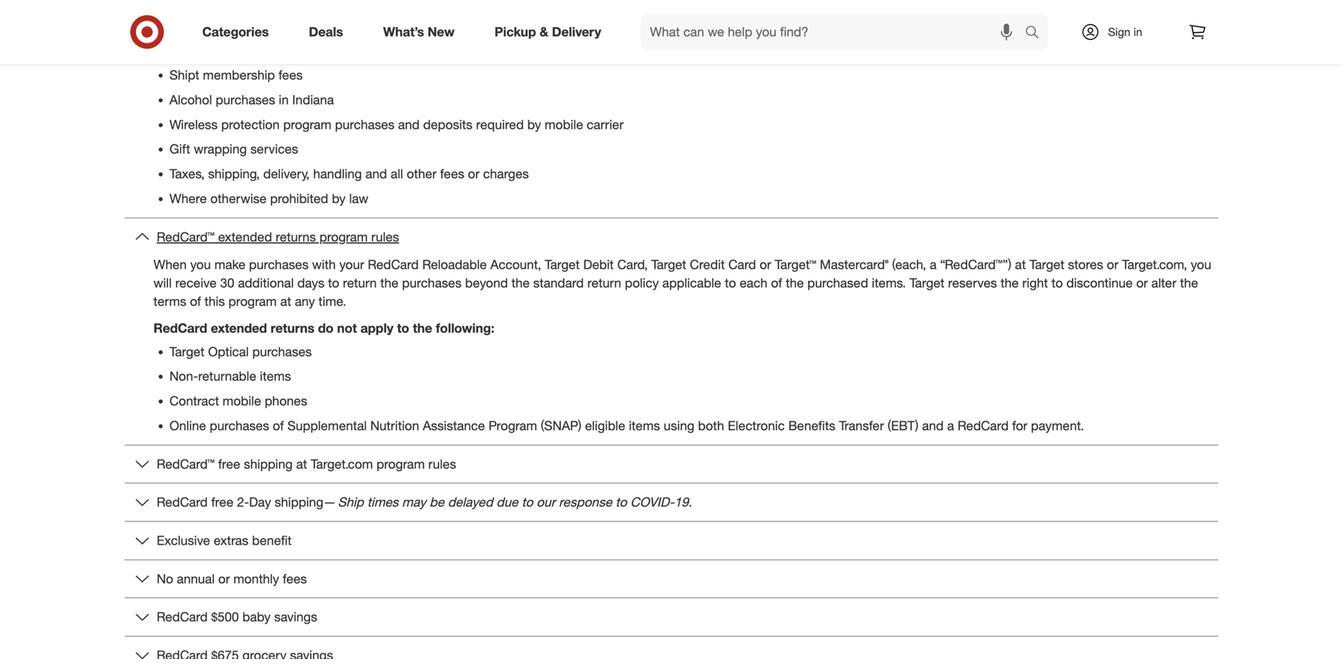 Task type: locate. For each thing, give the bounding box(es) containing it.
redcard™ free shipping at target.com program rules
[[157, 456, 456, 472]]

purchases left beyond
[[402, 275, 462, 291]]

redcard™ up when
[[157, 229, 215, 245]]

0 vertical spatial fees
[[279, 67, 303, 83]]

deals
[[309, 24, 343, 40]]

extras
[[214, 533, 249, 548]]

0 vertical spatial free
[[218, 456, 240, 472]]

cash left advances
[[750, 43, 778, 58]]

2-
[[237, 494, 249, 510]]

days
[[297, 275, 325, 291]]

returns down "any"
[[271, 320, 315, 336]]

1 vertical spatial redcard™
[[157, 456, 215, 472]]

membership
[[203, 67, 275, 83]]

wrapping
[[194, 141, 247, 157]]

debit left card,
[[584, 257, 614, 273]]

at inside dropdown button
[[296, 456, 307, 472]]

cash down pickup
[[480, 43, 507, 58]]

at left "any"
[[280, 293, 291, 309]]

payment.
[[1032, 418, 1085, 433]]

shipping inside redcard™ free shipping at target.com program rules dropdown button
[[244, 456, 293, 472]]

of right each
[[771, 275, 783, 291]]

by left law
[[332, 191, 346, 206]]

rules inside dropdown button
[[371, 229, 399, 245]]

beyond
[[465, 275, 508, 291]]

0 horizontal spatial return
[[343, 275, 377, 291]]

redcard right the your
[[368, 257, 419, 273]]

in left "indiana"
[[279, 92, 289, 108]]

shipping up day
[[244, 456, 293, 472]]

on
[[840, 43, 854, 58]]

0 vertical spatial card
[[632, 43, 659, 58]]

1 horizontal spatial mobile
[[545, 117, 583, 132]]

and right (ebt)
[[923, 418, 944, 433]]

1 vertical spatial returns
[[271, 320, 315, 336]]

all
[[391, 166, 403, 182]]

return down the your
[[343, 275, 377, 291]]

target up 'right'
[[1030, 257, 1065, 273]]

1 vertical spatial in
[[279, 92, 289, 108]]

0 vertical spatial by
[[528, 117, 541, 132]]

1 horizontal spatial you
[[1191, 257, 1212, 273]]

program up the your
[[320, 229, 368, 245]]

mobile down non-returnable items
[[223, 393, 261, 409]]

of down phones
[[273, 418, 284, 433]]

redcard™ inside dropdown button
[[157, 456, 215, 472]]

target
[[170, 43, 205, 58], [559, 43, 594, 58], [879, 43, 914, 58], [545, 257, 580, 273], [652, 257, 687, 273], [1030, 257, 1065, 273], [910, 275, 945, 291], [170, 344, 205, 359]]

and
[[725, 43, 747, 58], [398, 117, 420, 132], [366, 166, 387, 182], [923, 418, 944, 433]]

1 cash from the left
[[480, 43, 507, 58]]

and right back
[[725, 43, 747, 58]]

1 vertical spatial extended
[[211, 320, 267, 336]]

this
[[205, 293, 225, 309]]

where otherwise prohibited by law
[[170, 191, 369, 206]]

you up receive
[[190, 257, 211, 273]]

2 redcard™ from the top
[[157, 456, 215, 472]]

at left target.com
[[296, 456, 307, 472]]

redcard™ for redcard™ free shipping at target.com program rules
[[157, 456, 215, 472]]

or inside dropdown button
[[218, 571, 230, 587]]

return
[[343, 275, 377, 291], [588, 275, 622, 291]]

any
[[295, 293, 315, 309]]

credit
[[208, 43, 241, 58]]

returns inside dropdown button
[[276, 229, 316, 245]]

no annual or monthly fees button
[[125, 560, 1219, 598]]

by right the required
[[528, 117, 541, 132]]

card up each
[[729, 257, 756, 273]]

1 horizontal spatial rules
[[429, 456, 456, 472]]

$500
[[211, 609, 239, 625]]

card
[[632, 43, 659, 58], [729, 257, 756, 273]]

0 horizontal spatial by
[[332, 191, 346, 206]]

purchases
[[222, 18, 282, 33], [216, 92, 275, 108], [335, 117, 395, 132], [249, 257, 309, 273], [402, 275, 462, 291], [252, 344, 312, 359], [210, 418, 269, 433]]

your
[[340, 257, 364, 273]]

free left 2-
[[211, 494, 234, 510]]

target right on
[[879, 43, 914, 58]]

1 horizontal spatial cash
[[663, 43, 690, 58]]

otherwise
[[210, 191, 267, 206]]

reloadable down new
[[412, 43, 476, 58]]

target up non-
[[170, 344, 205, 359]]

2 vertical spatial at
[[296, 456, 307, 472]]

exclusive extras benefit
[[157, 533, 292, 548]]

a right (ebt)
[[948, 418, 955, 433]]

not
[[337, 320, 357, 336]]

0 vertical spatial a
[[930, 257, 937, 273]]

0 vertical spatial debit
[[598, 43, 628, 58]]

account
[[244, 43, 291, 58]]

1 vertical spatial debit
[[584, 257, 614, 273]]

2 horizontal spatial at
[[1016, 257, 1026, 273]]

1 horizontal spatial in
[[1134, 25, 1143, 39]]

1 vertical spatial a
[[948, 418, 955, 433]]

program inside dropdown button
[[377, 456, 425, 472]]

rules down all
[[371, 229, 399, 245]]

0 horizontal spatial cash
[[480, 43, 507, 58]]

savings
[[274, 609, 317, 625]]

0 horizontal spatial a
[[930, 257, 937, 273]]

delivery,
[[263, 166, 310, 182]]

—
[[324, 494, 334, 510]]

the up apply
[[380, 275, 399, 291]]

(ebt)
[[888, 418, 919, 433]]

stores
[[1069, 257, 1104, 273]]

3 cash from the left
[[750, 43, 778, 58]]

0 vertical spatial mobile
[[545, 117, 583, 132]]

returnable
[[198, 368, 256, 384]]

fees right the "other"
[[440, 166, 465, 182]]

advances
[[781, 43, 836, 58]]

no
[[157, 571, 173, 587]]

purchases down contract mobile phones
[[210, 418, 269, 433]]

debit
[[598, 43, 628, 58], [584, 257, 614, 273]]

time.
[[319, 293, 346, 309]]

redcard $500 baby savings button
[[125, 598, 1219, 636]]

delivery
[[552, 24, 602, 40]]

credit
[[690, 257, 725, 273]]

1 vertical spatial by
[[332, 191, 346, 206]]

shipt membership fees
[[170, 67, 303, 83]]

where
[[170, 191, 207, 206]]

purchases up the additional
[[249, 257, 309, 273]]

our
[[537, 494, 556, 510]]

exclusive extras benefit button
[[125, 522, 1219, 559]]

contract mobile phones
[[170, 393, 307, 409]]

extended inside redcard™ extended returns program rules dropdown button
[[218, 229, 272, 245]]

target.com,
[[1123, 257, 1188, 273]]

0 vertical spatial returns
[[276, 229, 316, 245]]

extended up target optical purchases
[[211, 320, 267, 336]]

in right sign in the right of the page
[[1134, 25, 1143, 39]]

1 vertical spatial items
[[629, 418, 660, 433]]

redcard™ down online
[[157, 456, 215, 472]]

of down receive
[[190, 293, 201, 309]]

program down the additional
[[229, 293, 277, 309]]

redcard™
[[157, 229, 215, 245], [157, 456, 215, 472]]

0 vertical spatial redcard™
[[157, 229, 215, 245]]

items left using
[[629, 418, 660, 433]]

services
[[251, 141, 298, 157]]

rules
[[371, 229, 399, 245], [429, 456, 456, 472]]

return down card,
[[588, 275, 622, 291]]

1 vertical spatial at
[[280, 293, 291, 309]]

0 vertical spatial rules
[[371, 229, 399, 245]]

free up 2-
[[218, 456, 240, 472]]

extended for redcard
[[211, 320, 267, 336]]

1 vertical spatial card
[[729, 257, 756, 273]]

2 horizontal spatial cash
[[750, 43, 778, 58]]

or up discontinue
[[1107, 257, 1119, 273]]

extended up "make"
[[218, 229, 272, 245]]

redcard™ inside dropdown button
[[157, 229, 215, 245]]

at up 'right'
[[1016, 257, 1026, 273]]

target up 'standard'
[[545, 257, 580, 273]]

redcard down annual
[[157, 609, 208, 625]]

redcard™ free shipping at target.com program rules button
[[125, 445, 1219, 483]]

1 horizontal spatial return
[[588, 275, 622, 291]]

applicable
[[663, 275, 722, 291]]

you right target.com, on the top of the page
[[1191, 257, 1212, 273]]

a
[[930, 257, 937, 273], [948, 418, 955, 433]]

1 horizontal spatial by
[[528, 117, 541, 132]]

may
[[402, 494, 426, 510]]

1 horizontal spatial at
[[296, 456, 307, 472]]

0 horizontal spatial at
[[280, 293, 291, 309]]

1 vertical spatial free
[[211, 494, 234, 510]]

card left back
[[632, 43, 659, 58]]

1 return from the left
[[343, 275, 377, 291]]

the down the target™
[[786, 275, 804, 291]]

categories
[[202, 24, 269, 40]]

redcard left for
[[958, 418, 1009, 433]]

redcard down what's
[[357, 43, 408, 58]]

when you make purchases with your redcard reloadable account, target debit card, target credit card or target™ mastercard® (each, a "redcard™") at target stores or target.com, you will receive 30 additional days to return the purchases beyond the standard return policy applicable to each of the purchased items. target reserves the right to discontinue or alter the terms of this program at any time.
[[154, 257, 1212, 309]]

the right on
[[858, 43, 876, 58]]

mobile left carrier
[[545, 117, 583, 132]]

you
[[190, 257, 211, 273], [1191, 257, 1212, 273]]

1 vertical spatial fees
[[440, 166, 465, 182]]

fees up the 'savings'
[[283, 571, 307, 587]]

rules up be
[[429, 456, 456, 472]]

extended for redcard™
[[218, 229, 272, 245]]

1 horizontal spatial items
[[629, 418, 660, 433]]

cash left back
[[663, 43, 690, 58]]

2 vertical spatial of
[[273, 418, 284, 433]]

2 you from the left
[[1191, 257, 1212, 273]]

1 horizontal spatial card
[[729, 257, 756, 273]]

0 vertical spatial of
[[771, 275, 783, 291]]

account,
[[491, 257, 541, 273]]

0 horizontal spatial of
[[190, 293, 201, 309]]

0 horizontal spatial rules
[[371, 229, 399, 245]]

search button
[[1018, 14, 1057, 53]]

1 horizontal spatial of
[[273, 418, 284, 433]]

transfer
[[839, 418, 884, 433]]

redcard up exclusive
[[157, 494, 208, 510]]

0 horizontal spatial card
[[632, 43, 659, 58]]

and left the deposits
[[398, 117, 420, 132]]

or right annual
[[218, 571, 230, 587]]

program down nutrition
[[377, 456, 425, 472]]

reloadable
[[412, 43, 476, 58], [423, 257, 487, 273]]

0 horizontal spatial you
[[190, 257, 211, 273]]

free
[[218, 456, 240, 472], [211, 494, 234, 510]]

shipping down 'redcard™ free shipping at target.com program rules'
[[275, 494, 324, 510]]

the left 'right'
[[1001, 275, 1019, 291]]

0 vertical spatial in
[[1134, 25, 1143, 39]]

0 vertical spatial extended
[[218, 229, 272, 245]]

electronic
[[728, 418, 785, 433]]

debit inside when you make purchases with your redcard reloadable account, target debit card, target credit card or target™ mastercard® (each, a "redcard™") at target stores or target.com, you will receive 30 additional days to return the purchases beyond the standard return policy applicable to each of the purchased items. target reserves the right to discontinue or alter the terms of this program at any time.
[[584, 257, 614, 273]]

returns down prohibited
[[276, 229, 316, 245]]

1 vertical spatial mobile
[[223, 393, 261, 409]]

&
[[540, 24, 549, 40]]

0 horizontal spatial in
[[279, 92, 289, 108]]

debit down the delivery
[[598, 43, 628, 58]]

program
[[489, 418, 537, 433]]

free for redcard
[[211, 494, 234, 510]]

items up phones
[[260, 368, 291, 384]]

0 vertical spatial shipping
[[244, 456, 293, 472]]

fees up "indiana"
[[279, 67, 303, 83]]

a right '(each,'
[[930, 257, 937, 273]]

policy
[[625, 275, 659, 291]]

free inside dropdown button
[[218, 456, 240, 472]]

1 vertical spatial rules
[[429, 456, 456, 472]]

sign in link
[[1068, 14, 1168, 50]]

2 horizontal spatial of
[[771, 275, 783, 291]]

2 cash from the left
[[663, 43, 690, 58]]

1 vertical spatial reloadable
[[423, 257, 487, 273]]

reloadable up beyond
[[423, 257, 487, 273]]

0 horizontal spatial items
[[260, 368, 291, 384]]

redcard inside when you make purchases with your redcard reloadable account, target debit card, target credit card or target™ mastercard® (each, a "redcard™") at target stores or target.com, you will receive 30 additional days to return the purchases beyond the standard return policy applicable to each of the purchased items. target reserves the right to discontinue or alter the terms of this program at any time.
[[368, 257, 419, 273]]

do
[[318, 320, 334, 336]]

taxes, shipping, delivery, handling and all other fees or charges
[[170, 166, 529, 182]]

card inside when you make purchases with your redcard reloadable account, target debit card, target credit card or target™ mastercard® (each, a "redcard™") at target stores or target.com, you will receive 30 additional days to return the purchases beyond the standard return policy applicable to each of the purchased items. target reserves the right to discontinue or alter the terms of this program at any time.
[[729, 257, 756, 273]]

purchases up account
[[222, 18, 282, 33]]

2 vertical spatial fees
[[283, 571, 307, 587]]

due
[[497, 494, 518, 510]]

1 redcard™ from the top
[[157, 229, 215, 245]]

0 vertical spatial at
[[1016, 257, 1026, 273]]



Task type: describe. For each thing, give the bounding box(es) containing it.
program inside dropdown button
[[320, 229, 368, 245]]

to left our at the left bottom of the page
[[522, 494, 533, 510]]

to right apply
[[397, 320, 409, 336]]

receive
[[175, 275, 217, 291]]

deposits
[[423, 117, 473, 132]]

returns for do
[[271, 320, 315, 336]]

exclusive
[[157, 533, 210, 548]]

purchases up taxes, shipping, delivery, handling and all other fees or charges on the left of page
[[335, 117, 395, 132]]

(snap)
[[541, 418, 582, 433]]

handling
[[313, 166, 362, 182]]

returns for program
[[276, 229, 316, 245]]

pickup
[[495, 24, 536, 40]]

baby
[[243, 609, 271, 625]]

with
[[312, 257, 336, 273]]

carrier
[[587, 117, 624, 132]]

when
[[154, 257, 187, 273]]

rules inside dropdown button
[[429, 456, 456, 472]]

assistance
[[423, 418, 485, 433]]

response
[[559, 494, 612, 510]]

gift
[[170, 141, 190, 157]]

free for redcard™
[[218, 456, 240, 472]]

wireless protection program purchases and deposits required by mobile carrier
[[170, 117, 624, 132]]

online purchases of supplemental nutrition assistance program (snap) eligible items using both electronic benefits transfer (ebt) and a redcard for payment.
[[170, 418, 1085, 433]]

categories link
[[189, 14, 289, 50]]

1 vertical spatial of
[[190, 293, 201, 309]]

19.
[[675, 494, 692, 510]]

each
[[740, 275, 768, 291]]

what's
[[383, 24, 424, 40]]

the down account,
[[512, 275, 530, 291]]

additional
[[238, 275, 294, 291]]

what's new link
[[370, 14, 475, 50]]

0 horizontal spatial mobile
[[223, 393, 261, 409]]

reloadable inside when you make purchases with your redcard reloadable account, target debit card, target credit card or target™ mastercard® (each, a "redcard™") at target stores or target.com, you will receive 30 additional days to return the purchases beyond the standard return policy applicable to each of the purchased items. target reserves the right to discontinue or alter the terms of this program at any time.
[[423, 257, 487, 273]]

right
[[1023, 275, 1049, 291]]

wireless
[[170, 117, 218, 132]]

make
[[215, 257, 246, 273]]

times
[[367, 494, 399, 510]]

shipping,
[[208, 166, 260, 182]]

alcohol
[[170, 92, 212, 108]]

back
[[694, 43, 722, 58]]

discontinue
[[1067, 275, 1133, 291]]

(each,
[[893, 257, 927, 273]]

standard
[[533, 275, 584, 291]]

target down redcard™ extended returns program rules dropdown button
[[652, 257, 687, 273]]

2 return from the left
[[588, 275, 622, 291]]

terms
[[154, 293, 186, 309]]

will
[[154, 275, 172, 291]]

1 vertical spatial shipping
[[275, 494, 324, 510]]

eligible
[[585, 418, 626, 433]]

protection
[[221, 117, 280, 132]]

previous
[[170, 18, 219, 33]]

following:
[[436, 320, 495, 336]]

redcard inside dropdown button
[[157, 609, 208, 625]]

to left 'covid-'
[[616, 494, 627, 510]]

the left the following:
[[413, 320, 432, 336]]

benefits
[[789, 418, 836, 433]]

to right 'right'
[[1052, 275, 1063, 291]]

covid-
[[631, 494, 675, 510]]

for
[[1013, 418, 1028, 433]]

search
[[1018, 26, 1057, 41]]

nutrition
[[371, 418, 419, 433]]

contract
[[170, 393, 219, 409]]

shipt
[[170, 67, 199, 83]]

required
[[476, 117, 524, 132]]

day
[[249, 494, 271, 510]]

1 horizontal spatial a
[[948, 418, 955, 433]]

0 vertical spatial items
[[260, 368, 291, 384]]

sign
[[1109, 25, 1131, 39]]

non-
[[170, 368, 198, 384]]

mastercard
[[918, 43, 983, 58]]

purchases up 'protection'
[[216, 92, 275, 108]]

ship
[[338, 494, 364, 510]]

pickup & delivery link
[[481, 14, 622, 50]]

and left all
[[366, 166, 387, 182]]

to left each
[[725, 275, 736, 291]]

non-returnable items
[[170, 368, 291, 384]]

to up time.
[[328, 275, 339, 291]]

annual
[[177, 571, 215, 587]]

prohibited
[[270, 191, 328, 206]]

reloads,
[[510, 43, 556, 58]]

using
[[664, 418, 695, 433]]

or up each
[[760, 257, 772, 273]]

program inside when you make purchases with your redcard reloadable account, target debit card, target credit card or target™ mastercard® (each, a "redcard™") at target stores or target.com, you will receive 30 additional days to return the purchases beyond the standard return policy applicable to each of the purchased items. target reserves the right to discontinue or alter the terms of this program at any time.
[[229, 293, 277, 309]]

redcard free 2-day shipping — ship times may be delayed due to our response to covid-19.
[[157, 494, 692, 510]]

alcohol purchases in indiana
[[170, 92, 334, 108]]

purchases down redcard extended returns do not apply to the following:
[[252, 344, 312, 359]]

other
[[407, 166, 437, 182]]

target down the delivery
[[559, 43, 594, 58]]

purchased
[[808, 275, 869, 291]]

alter
[[1152, 275, 1177, 291]]

or left the alter
[[1137, 275, 1148, 291]]

redcard™ for redcard™ extended returns program rules
[[157, 229, 215, 245]]

the right the alter
[[1181, 275, 1199, 291]]

redcard $500 baby savings
[[157, 609, 317, 625]]

redcard down the terms
[[154, 320, 207, 336]]

gift wrapping services
[[170, 141, 298, 157]]

target credit account payments, redcard reloadable cash reloads, target debit card cash back and cash advances on the target mastercard
[[170, 43, 983, 58]]

or left charges
[[468, 166, 480, 182]]

program down "indiana"
[[283, 117, 332, 132]]

What can we help you find? suggestions appear below search field
[[641, 14, 1029, 50]]

fees inside no annual or monthly fees dropdown button
[[283, 571, 307, 587]]

target up shipt
[[170, 43, 205, 58]]

supplemental
[[288, 418, 367, 433]]

0 vertical spatial reloadable
[[412, 43, 476, 58]]

charges
[[483, 166, 529, 182]]

deals link
[[295, 14, 363, 50]]

mastercard®
[[820, 257, 889, 273]]

target™
[[775, 257, 817, 273]]

target down '(each,'
[[910, 275, 945, 291]]

phones
[[265, 393, 307, 409]]

target optical purchases
[[170, 344, 312, 359]]

1 you from the left
[[190, 257, 211, 273]]

items.
[[872, 275, 906, 291]]

be
[[430, 494, 444, 510]]

sign in
[[1109, 25, 1143, 39]]

target.com
[[311, 456, 373, 472]]

apply
[[361, 320, 394, 336]]

a inside when you make purchases with your redcard reloadable account, target debit card, target credit card or target™ mastercard® (each, a "redcard™") at target stores or target.com, you will receive 30 additional days to return the purchases beyond the standard return policy applicable to each of the purchased items. target reserves the right to discontinue or alter the terms of this program at any time.
[[930, 257, 937, 273]]



Task type: vqa. For each thing, say whether or not it's contained in the screenshot.
first the you
yes



